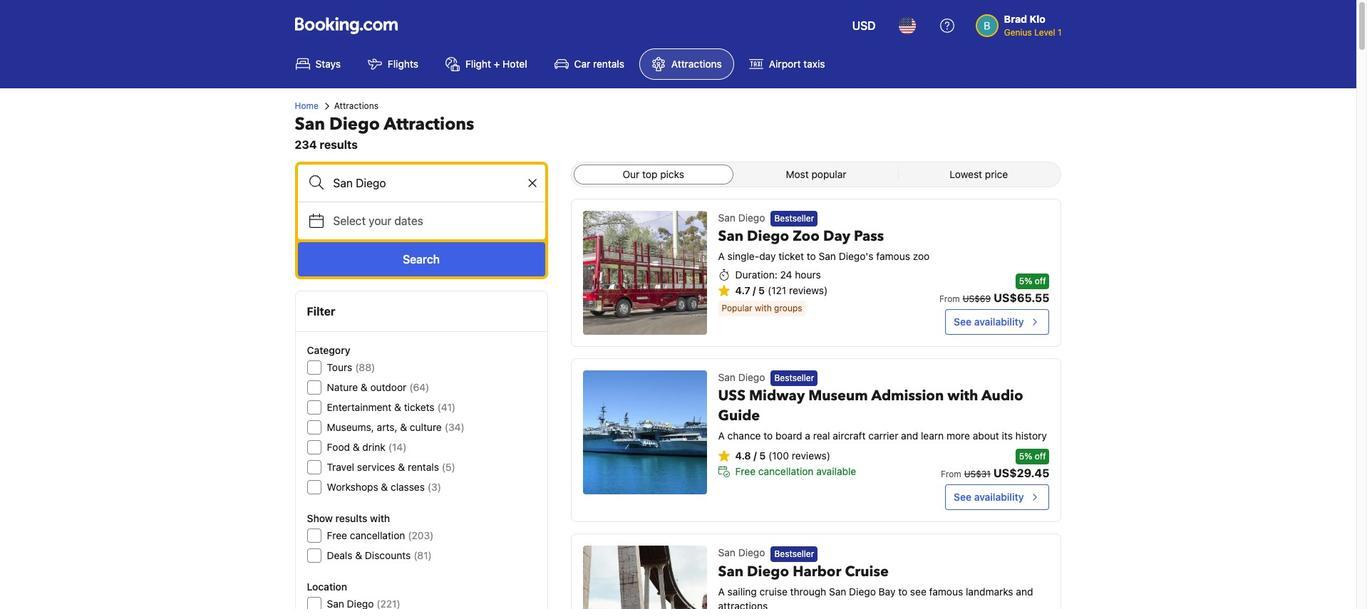 Task type: describe. For each thing, give the bounding box(es) containing it.
harbor
[[793, 562, 842, 582]]

travel
[[327, 461, 354, 473]]

2 vertical spatial with
[[370, 513, 390, 525]]

& for drink
[[353, 441, 360, 453]]

most
[[786, 168, 809, 180]]

1 vertical spatial attractions
[[334, 101, 379, 111]]

reviews) for 4.7 / 5 (121 reviews)
[[789, 285, 828, 297]]

results inside san diego attractions 234 results
[[320, 138, 358, 151]]

aircraft
[[833, 430, 866, 442]]

hours
[[795, 269, 821, 281]]

about
[[973, 430, 1000, 442]]

1 vertical spatial results
[[335, 513, 368, 525]]

bestseller for harbor
[[775, 549, 814, 559]]

history
[[1016, 430, 1047, 442]]

see for pass
[[954, 316, 972, 328]]

attractions link
[[640, 48, 734, 80]]

& right "arts,"
[[400, 421, 407, 434]]

entertainment
[[327, 401, 392, 414]]

level
[[1035, 27, 1056, 38]]

availability for uss midway museum admission with audio guide
[[974, 491, 1024, 504]]

uss
[[718, 387, 746, 406]]

free cancellation available
[[736, 466, 856, 478]]

0 vertical spatial with
[[755, 303, 772, 314]]

to for midway
[[764, 430, 773, 442]]

outdoor
[[370, 381, 407, 394]]

us$69
[[963, 294, 991, 304]]

booking.com image
[[295, 17, 397, 34]]

from for pass
[[940, 294, 960, 304]]

midway
[[749, 387, 805, 406]]

4.8 / 5 (100 reviews)
[[736, 450, 831, 462]]

taxis
[[804, 58, 825, 70]]

and for cruise
[[1016, 586, 1033, 598]]

classes
[[391, 481, 425, 493]]

uss midway museum admission with audio guide image
[[583, 371, 707, 495]]

duration:
[[736, 269, 778, 281]]

deals & discounts (81)
[[327, 550, 432, 562]]

off for san diego zoo day pass
[[1035, 276, 1046, 287]]

tours (88)
[[327, 361, 375, 374]]

zoo
[[913, 250, 930, 263]]

carrier
[[869, 430, 899, 442]]

airport taxis link
[[737, 48, 837, 80]]

san diego for san diego harbor cruise
[[718, 547, 765, 559]]

popular with groups
[[722, 303, 802, 314]]

5% off from us$69 us$65.55
[[940, 276, 1050, 304]]

to for diego
[[807, 250, 816, 263]]

your account menu brad klo genius level 1 element
[[976, 6, 1068, 39]]

diego up "cruise"
[[747, 562, 789, 582]]

(121
[[768, 285, 787, 297]]

drink
[[363, 441, 386, 453]]

diego up uss
[[738, 371, 765, 384]]

flight + hotel
[[466, 58, 527, 70]]

24
[[780, 269, 793, 281]]

availability for san diego zoo day pass
[[974, 316, 1024, 328]]

workshops & classes (3)
[[327, 481, 441, 493]]

duration: 24 hours
[[736, 269, 821, 281]]

+
[[494, 58, 500, 70]]

a inside uss midway museum admission with audio guide a chance to board a real aircraft carrier and learn more about its history
[[718, 430, 725, 442]]

discounts
[[365, 550, 411, 562]]

our top picks
[[623, 168, 684, 180]]

diego down the cruise
[[849, 586, 876, 598]]

your
[[369, 215, 392, 227]]

us$29.45
[[994, 467, 1050, 480]]

us$31
[[965, 469, 991, 480]]

arts,
[[377, 421, 398, 434]]

bestseller for museum
[[775, 373, 814, 384]]

lowest
[[950, 168, 983, 180]]

location
[[307, 581, 347, 593]]

diego up sailing on the bottom of page
[[738, 547, 765, 559]]

san diego harbor cruise a sailing cruise through san diego bay to see famous landmarks and attractions
[[718, 562, 1033, 610]]

services
[[357, 461, 395, 473]]

show results with
[[307, 513, 390, 525]]

/ for 4.8
[[754, 450, 757, 462]]

ticket
[[779, 250, 804, 263]]

san inside san diego attractions 234 results
[[295, 113, 325, 136]]

(5)
[[442, 461, 455, 473]]

tours
[[327, 361, 352, 374]]

bestseller for zoo
[[775, 213, 814, 224]]

uss midway museum admission with audio guide a chance to board a real aircraft carrier and learn more about its history
[[718, 387, 1047, 442]]

groups
[[774, 303, 802, 314]]

san diego zoo day pass a single-day ticket to san diego's famous zoo
[[718, 227, 930, 263]]

cruise
[[760, 586, 788, 598]]

/ for 4.7
[[753, 285, 756, 297]]

famous inside san diego zoo day pass a single-day ticket to san diego's famous zoo
[[877, 250, 910, 263]]

(14)
[[388, 441, 407, 453]]

& for discounts
[[355, 550, 362, 562]]

flights link
[[356, 48, 431, 80]]

0 vertical spatial rentals
[[593, 58, 625, 70]]

day
[[759, 250, 776, 263]]

filter
[[307, 305, 336, 318]]

home link
[[295, 100, 319, 113]]

4.7 / 5 (121 reviews)
[[736, 285, 828, 297]]

cruise
[[845, 562, 889, 582]]

day
[[823, 227, 851, 246]]

zoo
[[793, 227, 820, 246]]

airport
[[769, 58, 801, 70]]

flight + hotel link
[[433, 48, 539, 80]]

4.7
[[736, 285, 751, 297]]

chance
[[728, 430, 761, 442]]

hotel
[[503, 58, 527, 70]]

(41)
[[438, 401, 456, 414]]

picks
[[660, 168, 684, 180]]

and for admission
[[901, 430, 919, 442]]

to inside san diego harbor cruise a sailing cruise through san diego bay to see famous landmarks and attractions
[[899, 586, 908, 598]]

usd
[[852, 19, 876, 32]]

diego up "single-"
[[738, 212, 765, 224]]

5% for san diego zoo day pass
[[1019, 276, 1033, 287]]

(100
[[769, 450, 789, 462]]

sailing
[[728, 586, 757, 598]]

a inside san diego harbor cruise a sailing cruise through san diego bay to see famous landmarks and attractions
[[718, 586, 725, 598]]

free cancellation (203)
[[327, 530, 434, 542]]



Task type: vqa. For each thing, say whether or not it's contained in the screenshot.
–
no



Task type: locate. For each thing, give the bounding box(es) containing it.
1 vertical spatial free
[[327, 530, 347, 542]]

(64)
[[409, 381, 429, 394]]

& down (14)
[[398, 461, 405, 473]]

2 a from the top
[[718, 430, 725, 442]]

rentals right car
[[593, 58, 625, 70]]

home
[[295, 101, 319, 111]]

5% inside 5% off from us$31 us$29.45
[[1019, 452, 1033, 462]]

5 for 4.8 / 5
[[760, 450, 766, 462]]

1 vertical spatial 5
[[760, 450, 766, 462]]

0 vertical spatial see
[[954, 316, 972, 328]]

& left drink
[[353, 441, 360, 453]]

free for free cancellation available
[[736, 466, 756, 478]]

2 see from the top
[[954, 491, 972, 504]]

(3)
[[428, 481, 441, 493]]

see
[[954, 316, 972, 328], [954, 491, 972, 504]]

0 vertical spatial to
[[807, 250, 816, 263]]

1 vertical spatial reviews)
[[792, 450, 831, 462]]

free
[[736, 466, 756, 478], [327, 530, 347, 542]]

food
[[327, 441, 350, 453]]

1 horizontal spatial attractions
[[384, 113, 474, 136]]

(88)
[[355, 361, 375, 374]]

& right deals
[[355, 550, 362, 562]]

see
[[910, 586, 927, 598]]

2 vertical spatial a
[[718, 586, 725, 598]]

1 availability from the top
[[974, 316, 1024, 328]]

see availability for uss midway museum admission with audio guide
[[954, 491, 1024, 504]]

travel services & rentals (5)
[[327, 461, 455, 473]]

0 vertical spatial san diego
[[718, 212, 765, 224]]

from
[[940, 294, 960, 304], [941, 469, 962, 480]]

3 san diego from the top
[[718, 547, 765, 559]]

airport taxis
[[769, 58, 825, 70]]

availability down us$69 on the right top of page
[[974, 316, 1024, 328]]

free down 4.8
[[736, 466, 756, 478]]

5% inside 5% off from us$69 us$65.55
[[1019, 276, 1033, 287]]

5% for uss midway museum admission with audio guide
[[1019, 452, 1033, 462]]

& up museums, arts, & culture (34)
[[394, 401, 401, 414]]

its
[[1002, 430, 1013, 442]]

see availability down us$69 on the right top of page
[[954, 316, 1024, 328]]

through
[[790, 586, 827, 598]]

1 vertical spatial availability
[[974, 491, 1024, 504]]

& down travel services & rentals (5)
[[381, 481, 388, 493]]

4.8
[[736, 450, 751, 462]]

board
[[776, 430, 803, 442]]

(203)
[[408, 530, 434, 542]]

entertainment & tickets (41)
[[327, 401, 456, 414]]

/ right 4.8
[[754, 450, 757, 462]]

genius
[[1004, 27, 1032, 38]]

san diego attractions 234 results
[[295, 113, 474, 151]]

car rentals link
[[542, 48, 637, 80]]

1 horizontal spatial to
[[807, 250, 816, 263]]

0 vertical spatial see availability
[[954, 316, 1024, 328]]

1 horizontal spatial with
[[755, 303, 772, 314]]

results down workshops
[[335, 513, 368, 525]]

1 vertical spatial off
[[1035, 452, 1046, 462]]

0 horizontal spatial with
[[370, 513, 390, 525]]

san diego up "single-"
[[718, 212, 765, 224]]

2 san diego from the top
[[718, 371, 765, 384]]

from left us$69 on the right top of page
[[940, 294, 960, 304]]

with
[[755, 303, 772, 314], [948, 387, 979, 406], [370, 513, 390, 525]]

with inside uss midway museum admission with audio guide a chance to board a real aircraft carrier and learn more about its history
[[948, 387, 979, 406]]

rentals up (3)
[[408, 461, 439, 473]]

bestseller up zoo
[[775, 213, 814, 224]]

0 horizontal spatial and
[[901, 430, 919, 442]]

nature & outdoor (64)
[[327, 381, 429, 394]]

see down us$31 on the bottom of the page
[[954, 491, 972, 504]]

from inside 5% off from us$69 us$65.55
[[940, 294, 960, 304]]

& for tickets
[[394, 401, 401, 414]]

see availability down us$31 on the bottom of the page
[[954, 491, 1024, 504]]

1 5% from the top
[[1019, 276, 1033, 287]]

to up hours
[[807, 250, 816, 263]]

1 vertical spatial san diego
[[718, 371, 765, 384]]

5% up 'us$29.45'
[[1019, 452, 1033, 462]]

popular
[[812, 168, 847, 180]]

0 vertical spatial and
[[901, 430, 919, 442]]

san diego
[[718, 212, 765, 224], [718, 371, 765, 384], [718, 547, 765, 559]]

diego inside san diego attractions 234 results
[[329, 113, 380, 136]]

off up us$65.55
[[1035, 276, 1046, 287]]

2 horizontal spatial with
[[948, 387, 979, 406]]

a left "single-"
[[718, 250, 725, 263]]

1 bestseller from the top
[[775, 213, 814, 224]]

famous left zoo
[[877, 250, 910, 263]]

1 see availability from the top
[[954, 316, 1024, 328]]

5% off from us$31 us$29.45
[[941, 452, 1050, 480]]

0 vertical spatial free
[[736, 466, 756, 478]]

0 vertical spatial 5%
[[1019, 276, 1033, 287]]

see availability
[[954, 316, 1024, 328], [954, 491, 1024, 504]]

attractions inside san diego attractions 234 results
[[384, 113, 474, 136]]

and inside uss midway museum admission with audio guide a chance to board a real aircraft carrier and learn more about its history
[[901, 430, 919, 442]]

5 left (100
[[760, 450, 766, 462]]

1 horizontal spatial rentals
[[593, 58, 625, 70]]

0 vertical spatial off
[[1035, 276, 1046, 287]]

to left see
[[899, 586, 908, 598]]

2 off from the top
[[1035, 452, 1046, 462]]

0 horizontal spatial free
[[327, 530, 347, 542]]

2 vertical spatial bestseller
[[775, 549, 814, 559]]

select
[[333, 215, 366, 227]]

0 vertical spatial 5
[[759, 285, 765, 297]]

cancellation up deals & discounts (81)
[[350, 530, 405, 542]]

available
[[817, 466, 856, 478]]

3 bestseller from the top
[[775, 549, 814, 559]]

0 vertical spatial results
[[320, 138, 358, 151]]

1 san diego from the top
[[718, 212, 765, 224]]

landmarks
[[966, 586, 1014, 598]]

1 vertical spatial with
[[948, 387, 979, 406]]

0 vertical spatial /
[[753, 285, 756, 297]]

san diego for uss midway museum admission with audio guide
[[718, 371, 765, 384]]

attractions
[[718, 600, 768, 610]]

to left board
[[764, 430, 773, 442]]

1 horizontal spatial and
[[1016, 586, 1033, 598]]

1 vertical spatial rentals
[[408, 461, 439, 473]]

1 vertical spatial cancellation
[[350, 530, 405, 542]]

2 vertical spatial san diego
[[718, 547, 765, 559]]

cancellation
[[759, 466, 814, 478], [350, 530, 405, 542]]

audio
[[982, 387, 1024, 406]]

culture
[[410, 421, 442, 434]]

to inside uss midway museum admission with audio guide a chance to board a real aircraft carrier and learn more about its history
[[764, 430, 773, 442]]

food & drink (14)
[[327, 441, 407, 453]]

0 horizontal spatial rentals
[[408, 461, 439, 473]]

search
[[403, 253, 440, 266]]

a left chance
[[718, 430, 725, 442]]

our
[[623, 168, 640, 180]]

san diego zoo day pass image
[[583, 211, 707, 335]]

brad
[[1004, 13, 1028, 25]]

from inside 5% off from us$31 us$29.45
[[941, 469, 962, 480]]

1 vertical spatial a
[[718, 430, 725, 442]]

with up free cancellation (203)
[[370, 513, 390, 525]]

nature
[[327, 381, 358, 394]]

2 see availability from the top
[[954, 491, 1024, 504]]

1 vertical spatial and
[[1016, 586, 1033, 598]]

a
[[718, 250, 725, 263], [718, 430, 725, 442], [718, 586, 725, 598]]

top
[[642, 168, 658, 180]]

reviews) down hours
[[789, 285, 828, 297]]

1 see from the top
[[954, 316, 972, 328]]

1 vertical spatial /
[[754, 450, 757, 462]]

results right the 234
[[320, 138, 358, 151]]

show
[[307, 513, 333, 525]]

3 a from the top
[[718, 586, 725, 598]]

1 vertical spatial to
[[764, 430, 773, 442]]

off for uss midway museum admission with audio guide
[[1035, 452, 1046, 462]]

bestseller up 'harbor'
[[775, 549, 814, 559]]

a left sailing on the bottom of page
[[718, 586, 725, 598]]

and left learn
[[901, 430, 919, 442]]

most popular
[[786, 168, 847, 180]]

1 a from the top
[[718, 250, 725, 263]]

0 horizontal spatial famous
[[877, 250, 910, 263]]

5% up us$65.55
[[1019, 276, 1033, 287]]

2 5% from the top
[[1019, 452, 1033, 462]]

and inside san diego harbor cruise a sailing cruise through san diego bay to see famous landmarks and attractions
[[1016, 586, 1033, 598]]

klo
[[1030, 13, 1046, 25]]

& down (88)
[[361, 381, 368, 394]]

famous right see
[[929, 586, 963, 598]]

&
[[361, 381, 368, 394], [394, 401, 401, 414], [400, 421, 407, 434], [353, 441, 360, 453], [398, 461, 405, 473], [381, 481, 388, 493], [355, 550, 362, 562]]

1 vertical spatial see
[[954, 491, 972, 504]]

diego up day
[[747, 227, 789, 246]]

0 vertical spatial cancellation
[[759, 466, 814, 478]]

and right landmarks
[[1016, 586, 1033, 598]]

us$65.55
[[994, 292, 1050, 304]]

1 vertical spatial see availability
[[954, 491, 1024, 504]]

1 horizontal spatial free
[[736, 466, 756, 478]]

2 horizontal spatial to
[[899, 586, 908, 598]]

off down history
[[1035, 452, 1046, 462]]

(81)
[[414, 550, 432, 562]]

2 availability from the top
[[974, 491, 1024, 504]]

1 vertical spatial famous
[[929, 586, 963, 598]]

2 bestseller from the top
[[775, 373, 814, 384]]

from for with
[[941, 469, 962, 480]]

attractions
[[672, 58, 722, 70], [334, 101, 379, 111], [384, 113, 474, 136]]

/ right 4.7
[[753, 285, 756, 297]]

free up deals
[[327, 530, 347, 542]]

more
[[947, 430, 970, 442]]

1 vertical spatial 5%
[[1019, 452, 1033, 462]]

bestseller up midway
[[775, 373, 814, 384]]

cancellation down 4.8 / 5 (100 reviews)
[[759, 466, 814, 478]]

2 horizontal spatial attractions
[[672, 58, 722, 70]]

car
[[574, 58, 591, 70]]

2 vertical spatial attractions
[[384, 113, 474, 136]]

1 horizontal spatial famous
[[929, 586, 963, 598]]

flights
[[388, 58, 418, 70]]

from left us$31 on the bottom of the page
[[941, 469, 962, 480]]

usd button
[[844, 9, 885, 43]]

popular
[[722, 303, 753, 314]]

0 horizontal spatial attractions
[[334, 101, 379, 111]]

free for free cancellation (203)
[[327, 530, 347, 542]]

1 horizontal spatial cancellation
[[759, 466, 814, 478]]

0 horizontal spatial to
[[764, 430, 773, 442]]

car rentals
[[574, 58, 625, 70]]

reviews) for 4.8 / 5 (100 reviews)
[[792, 450, 831, 462]]

reviews) down a
[[792, 450, 831, 462]]

deals
[[327, 550, 353, 562]]

see availability for san diego zoo day pass
[[954, 316, 1024, 328]]

with left audio
[[948, 387, 979, 406]]

0 vertical spatial a
[[718, 250, 725, 263]]

off inside 5% off from us$31 us$29.45
[[1035, 452, 1046, 462]]

availability down us$31 on the bottom of the page
[[974, 491, 1024, 504]]

0 vertical spatial from
[[940, 294, 960, 304]]

and
[[901, 430, 919, 442], [1016, 586, 1033, 598]]

search button
[[298, 242, 545, 277]]

& for classes
[[381, 481, 388, 493]]

0 vertical spatial famous
[[877, 250, 910, 263]]

1 vertical spatial bestseller
[[775, 373, 814, 384]]

2 vertical spatial to
[[899, 586, 908, 598]]

reviews)
[[789, 285, 828, 297], [792, 450, 831, 462]]

guide
[[718, 407, 760, 426]]

diego right home 'link'
[[329, 113, 380, 136]]

san diego harbor cruise image
[[583, 546, 707, 610]]

san
[[295, 113, 325, 136], [718, 212, 736, 224], [718, 227, 744, 246], [819, 250, 836, 263], [718, 371, 736, 384], [718, 547, 736, 559], [718, 562, 744, 582], [829, 586, 847, 598]]

0 horizontal spatial cancellation
[[350, 530, 405, 542]]

see for with
[[954, 491, 972, 504]]

museum
[[809, 387, 868, 406]]

5 left (121
[[759, 285, 765, 297]]

0 vertical spatial reviews)
[[789, 285, 828, 297]]

cancellation for (203)
[[350, 530, 405, 542]]

off inside 5% off from us$69 us$65.55
[[1035, 276, 1046, 287]]

diego inside san diego zoo day pass a single-day ticket to san diego's famous zoo
[[747, 227, 789, 246]]

1 vertical spatial from
[[941, 469, 962, 480]]

see down us$69 on the right top of page
[[954, 316, 972, 328]]

san diego up uss
[[718, 371, 765, 384]]

tickets
[[404, 401, 435, 414]]

diego
[[329, 113, 380, 136], [738, 212, 765, 224], [747, 227, 789, 246], [738, 371, 765, 384], [738, 547, 765, 559], [747, 562, 789, 582], [849, 586, 876, 598]]

famous inside san diego harbor cruise a sailing cruise through san diego bay to see famous landmarks and attractions
[[929, 586, 963, 598]]

to inside san diego zoo day pass a single-day ticket to san diego's famous zoo
[[807, 250, 816, 263]]

san diego up sailing on the bottom of page
[[718, 547, 765, 559]]

a inside san diego zoo day pass a single-day ticket to san diego's famous zoo
[[718, 250, 725, 263]]

san diego for san diego zoo day pass
[[718, 212, 765, 224]]

5 for 4.7 / 5
[[759, 285, 765, 297]]

with down (121
[[755, 303, 772, 314]]

lowest price
[[950, 168, 1008, 180]]

0 vertical spatial attractions
[[672, 58, 722, 70]]

flight
[[466, 58, 491, 70]]

Where are you going? search field
[[298, 165, 545, 202]]

cancellation for available
[[759, 466, 814, 478]]

1 off from the top
[[1035, 276, 1046, 287]]

0 vertical spatial availability
[[974, 316, 1024, 328]]

0 vertical spatial bestseller
[[775, 213, 814, 224]]

category
[[307, 344, 350, 356]]

& for outdoor
[[361, 381, 368, 394]]



